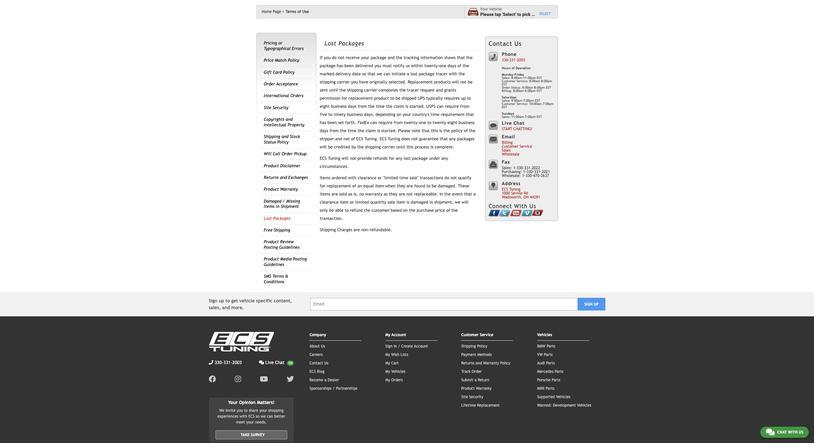 Task type: describe. For each thing, give the bounding box(es) containing it.
are up based
[[399, 192, 405, 197]]

status
[[264, 140, 276, 145]]

originally
[[370, 80, 388, 85]]

330- up wholesale:
[[517, 166, 525, 171]]

parts for vw parts
[[544, 353, 553, 357]]

1 vertical spatial clearance
[[320, 200, 339, 205]]

to right requires
[[467, 96, 471, 101]]

that up "guarantee"
[[422, 129, 430, 133]]

we inside the items ordered with clearance or "limited time sale" transactions do not qualify for replacement of an equal item when they are found to be damaged. these items are sold as is, no warranty as they are not replaceable. in the event that a clearance item or limited quantity sale item is damaged in shipment, we will only be able to refund the customer based on the purchase price of the transaction.
[[455, 200, 461, 205]]

my cart
[[386, 361, 399, 366]]

chat for live chat
[[275, 360, 285, 365]]

order up submit a return
[[472, 370, 482, 374]]

items
[[320, 192, 331, 197]]

sales: inside fax sales: 1-330-331-2022 purchasing: 1-330-331-2021 wholesale: 1-330-470-2637
[[502, 166, 513, 171]]

to up replaceable.
[[427, 184, 431, 189]]

ecs inside address ecs tuning 1000 seville rd wadsworth, oh 44281
[[502, 187, 509, 192]]

refundable.
[[370, 228, 393, 233]]

youtube logo image
[[260, 376, 268, 383]]

ecs left tuning.
[[357, 137, 364, 142]]

0 vertical spatial one
[[440, 63, 447, 68]]

product for product disclaimer link
[[264, 163, 279, 168]]

7:00pm down the 10:00am-
[[525, 115, 536, 119]]

1 vertical spatial shipping
[[347, 88, 363, 93]]

parts for mercedes parts
[[555, 370, 564, 374]]

guidelines for media
[[264, 262, 284, 267]]

card
[[273, 70, 282, 75]]

phone
[[502, 51, 517, 57]]

replacement inside if you do not receive your package and the tracking information shows that the package has been delivered you must notify us within twenty-one days of the marked delivery date so that we can initiate a lost package tracer with the shipping carrier you have originally selected. replacement products will not be sent until the shipping carrier completes the tracer request and grants permission for replacement product to be shipped ups typically requires up to eight business days from the time the claim is started. usps can require from five to ninety business days, depending on your country's time requirement that has been set forth. fedex can require from twenty-one to twenty-eight business days from the time the claim is started. please note that this is the policy of the shipper and not of ecs tuning. ecs tuning does not guarantee that any packages will be credited by the shipping carrier until this process is complete.
[[349, 96, 373, 101]]

tuning inside ecs tuning will not provide refunds for any lost package under any circumstances.
[[328, 156, 341, 161]]

stock
[[290, 134, 300, 139]]

0 vertical spatial this
[[431, 129, 438, 133]]

from down the depending
[[394, 120, 403, 125]]

delivery
[[336, 72, 351, 76]]

items inside the items ordered with clearance or "limited time sale" transactions do not qualify for replacement of an equal item when they are found to be damaged. these items are sold as is, no warranty as they are not replaceable. in the event that a clearance item or limited quantity sale item is damaged in shipment, we will only be able to refund the customer based on the purchase price of the transaction.
[[320, 176, 331, 181]]

1 vertical spatial 8:00pm
[[535, 86, 545, 89]]

up for sign up
[[594, 302, 599, 307]]

ecs tuning image
[[209, 332, 274, 352]]

found
[[415, 184, 426, 189]]

1 horizontal spatial 330-331-2003 link
[[502, 58, 526, 63]]

security for the bottommost site security link
[[470, 395, 484, 400]]

1- up wholesale:
[[514, 166, 517, 171]]

delivered
[[355, 63, 374, 68]]

my orders link
[[386, 378, 403, 383]]

please inside "your vehicle please tap 'select' to pick a vehicle"
[[481, 12, 494, 17]]

your for your vehicle please tap 'select' to pick a vehicle
[[481, 7, 489, 11]]

customer
[[372, 208, 390, 213]]

on inside the items ordered with clearance or "limited time sale" transactions do not qualify for replacement of an equal item when they are found to be damaged. these items are sold as is, no warranty as they are not replaceable. in the event that a clearance item or limited quantity sale item is damaged in shipment, we will only be able to refund the customer based on the purchase price of the transaction.
[[403, 208, 408, 213]]

and up must
[[388, 55, 395, 60]]

return
[[478, 378, 490, 383]]

from down set
[[330, 129, 339, 133]]

vehicles down cart
[[392, 370, 406, 374]]

about
[[310, 344, 320, 349]]

2 vertical spatial shipping
[[365, 145, 381, 150]]

not inside ecs tuning will not provide refunds for any lost package under any circumstances.
[[350, 156, 356, 161]]

1 vertical spatial started.
[[382, 129, 397, 133]]

1 horizontal spatial item
[[376, 184, 384, 189]]

sms terms & conditions link
[[264, 274, 288, 285]]

0 vertical spatial product warranty
[[264, 187, 298, 192]]

0 horizontal spatial contact
[[310, 361, 323, 366]]

in inside damaged / missing items in shipment
[[276, 204, 280, 209]]

and inside shipping and stock status policy
[[282, 134, 289, 139]]

you inside we invite you to share your shopping experiences with ecs so we can better meet your needs.
[[237, 409, 243, 414]]

0 horizontal spatial account
[[392, 333, 407, 338]]

international
[[264, 94, 290, 98]]

must
[[383, 63, 392, 68]]

security for topmost site security link
[[273, 105, 289, 110]]

sign for sign up
[[585, 302, 593, 307]]

that right shows
[[457, 55, 465, 60]]

is down "shipped" at the top of page
[[406, 104, 409, 109]]

not up damaged
[[407, 192, 413, 197]]

site security for the bottommost site security link
[[462, 395, 484, 400]]

be down 'transactions'
[[432, 184, 437, 189]]

are down sale"
[[407, 184, 413, 189]]

payment methods
[[462, 353, 492, 357]]

can down days,
[[371, 120, 377, 125]]

process
[[415, 145, 429, 150]]

and inside copyrights and intellectual property
[[286, 117, 293, 122]]

time down forth.
[[348, 129, 357, 133]]

1 horizontal spatial business
[[347, 112, 363, 117]]

1 vertical spatial packages
[[273, 216, 291, 221]]

1 vertical spatial this
[[407, 145, 414, 150]]

live for live chat
[[266, 360, 274, 365]]

sign in / create account
[[386, 344, 428, 349]]

your right meet
[[246, 421, 254, 425]]

for inside ecs tuning will not provide refunds for any lost package under any circumstances.
[[389, 156, 395, 161]]

0 vertical spatial tracer
[[436, 72, 448, 76]]

home
[[262, 9, 272, 14]]

to down country's on the top right of the page
[[428, 120, 432, 125]]

initiate
[[392, 72, 406, 76]]

my orders
[[386, 378, 403, 383]]

from up days,
[[358, 104, 367, 109]]

do inside if you do not receive your package and the tracking information shows that the package has been delivered you must notify us within twenty-one days of the marked delivery date so that we can initiate a lost package tracer with the shipping carrier you have originally selected. replacement products will not be sent until the shipping carrier completes the tracer request and grants permission for replacement product to be shipped ups typically requires up to eight business days from the time the claim is started. usps can require from five to ninety business days, depending on your country's time requirement that has been set forth. fedex can require from twenty-one to twenty-eight business days from the time the claim is started. please note that this is the policy of the shipper and not of ecs tuning. ecs tuning does not guarantee that any packages will be credited by the shipping carrier until this process is complete.
[[332, 55, 337, 60]]

will inside the items ordered with clearance or "limited time sale" transactions do not qualify for replacement of an equal item when they are found to be damaged. these items are sold as is, no warranty as they are not replaceable. in the event that a clearance item or limited quantity sale item is damaged in shipment, we will only be able to refund the customer based on the purchase price of the transaction.
[[462, 200, 469, 205]]

shipping down lost packages link
[[274, 228, 290, 233]]

gift card policy
[[264, 70, 295, 75]]

of inside hours of operation monday-friday sales: 8:00am-11:00pm est customer service: 8:00am-8:00pm est order status: 8:00am-8:00pm est billing: 8:00am-6:00pm est saturdays sales: 9:00am-7:00pm est customer service: 10:00am-7:00pm est sundays sales: 11:00am-7:00pm est
[[512, 66, 515, 70]]

ecs left the blog
[[310, 370, 316, 374]]

1 vertical spatial in
[[394, 344, 397, 349]]

shipping policy
[[462, 344, 488, 349]]

will up grants
[[452, 80, 459, 85]]

0 vertical spatial started.
[[410, 104, 425, 109]]

free shipping link
[[264, 228, 290, 233]]

wanted:
[[538, 404, 552, 408]]

product media posting guidelines link
[[264, 257, 307, 267]]

live chat start chatting!
[[502, 120, 533, 132]]

1 vertical spatial been
[[328, 120, 337, 125]]

are left non-
[[354, 228, 360, 233]]

and up credited
[[335, 137, 342, 142]]

payment methods link
[[462, 353, 492, 357]]

package down within
[[419, 72, 435, 76]]

track order link
[[462, 370, 482, 374]]

package up must
[[371, 55, 387, 60]]

we invite you to share your shopping experiences with ecs so we can better meet your needs.
[[218, 409, 286, 425]]

ecs inside ecs tuning will not provide refunds for any lost package under any circumstances.
[[320, 156, 327, 161]]

share
[[249, 409, 258, 414]]

0 vertical spatial days
[[448, 63, 457, 68]]

wanted: development vehicles link
[[538, 404, 592, 408]]

330- down 2022
[[526, 174, 534, 178]]

not right the products
[[461, 80, 467, 85]]

0 vertical spatial they
[[397, 184, 406, 189]]

Email email field
[[311, 298, 578, 311]]

1 horizontal spatial packages
[[339, 40, 365, 47]]

can inside we invite you to share your shopping experiences with ecs so we can better meet your needs.
[[267, 415, 273, 419]]

experiences
[[218, 415, 239, 419]]

under
[[429, 156, 440, 161]]

1 vertical spatial require
[[379, 120, 393, 125]]

in inside the items ordered with clearance or "limited time sale" transactions do not qualify for replacement of an equal item when they are found to be damaged. these items are sold as is, no warranty as they are not replaceable. in the event that a clearance item or limited quantity sale item is damaged in shipment, we will only be able to refund the customer based on the purchase price of the transaction.
[[440, 192, 443, 197]]

payment
[[462, 353, 477, 357]]

and down product disclaimer link
[[280, 175, 287, 180]]

twenty- down the requirement
[[433, 120, 448, 125]]

lifetime replacement link
[[462, 404, 500, 408]]

order inside hours of operation monday-friday sales: 8:00am-11:00pm est customer service: 8:00am-8:00pm est order status: 8:00am-8:00pm est billing: 8:00am-6:00pm est saturdays sales: 9:00am-7:00pm est customer service: 10:00am-7:00pm est sundays sales: 11:00am-7:00pm est
[[502, 86, 511, 89]]

330- right phone image
[[215, 360, 224, 365]]

0 horizontal spatial carrier
[[337, 80, 350, 85]]

start chatting! link
[[502, 127, 533, 132]]

any inside if you do not receive your package and the tracking information shows that the package has been delivered you must notify us within twenty-one days of the marked delivery date so that we can initiate a lost package tracer with the shipping carrier you have originally selected. replacement products will not be sent until the shipping carrier completes the tracer request and grants permission for replacement product to be shipped ups typically requires up to eight business days from the time the claim is started. usps can require from five to ninety business days, depending on your country's time requirement that has been set forth. fedex can require from twenty-one to twenty-eight business days from the time the claim is started. please note that this is the policy of the shipper and not of ecs tuning. ecs tuning does not guarantee that any packages will be credited by the shipping carrier until this process is complete.
[[450, 137, 456, 142]]

0 horizontal spatial lost
[[264, 216, 272, 221]]

is left policy
[[440, 129, 443, 133]]

1 as from the left
[[349, 192, 353, 197]]

10:00am-
[[530, 102, 543, 106]]

0 horizontal spatial product warranty link
[[264, 187, 298, 192]]

order right the "call"
[[282, 152, 293, 156]]

1 horizontal spatial require
[[445, 104, 459, 109]]

and down the products
[[436, 88, 443, 93]]

0 vertical spatial until
[[330, 88, 338, 93]]

0 horizontal spatial eight
[[320, 104, 330, 109]]

vehicles up bmw parts "link"
[[538, 333, 553, 338]]

become a dealer link
[[310, 378, 339, 383]]

0 vertical spatial contact
[[489, 40, 513, 47]]

shipment
[[281, 204, 299, 209]]

blog
[[317, 370, 325, 374]]

a left dealer
[[325, 378, 327, 383]]

bmw parts
[[538, 344, 556, 349]]

lost inside if you do not receive your package and the tracking information shows that the package has been delivered you must notify us within twenty-one days of the marked delivery date so that we can initiate a lost package tracer with the shipping carrier you have originally selected. replacement products will not be sent until the shipping carrier completes the tracer request and grants permission for replacement product to be shipped ups typically requires up to eight business days from the time the claim is started. usps can require from five to ninety business days, depending on your country's time requirement that has been set forth. fedex can require from twenty-one to twenty-eight business days from the time the claim is started. please note that this is the policy of the shipper and not of ecs tuning. ecs tuning does not guarantee that any packages will be credited by the shipping carrier until this process is complete.
[[411, 72, 418, 76]]

product down submit
[[462, 387, 475, 391]]

take survey
[[241, 433, 265, 438]]

friday
[[515, 73, 525, 76]]

1- left 2022
[[524, 170, 527, 174]]

1 horizontal spatial replacement
[[478, 404, 500, 408]]

more.
[[231, 305, 244, 311]]

be down the shipper
[[328, 145, 333, 150]]

mini parts link
[[538, 387, 555, 391]]

you right if
[[324, 55, 331, 60]]

2 horizontal spatial business
[[459, 120, 475, 125]]

1- right wholesale:
[[523, 174, 526, 178]]

sponsorships
[[310, 387, 332, 391]]

0 horizontal spatial business
[[331, 104, 347, 109]]

your down matters!
[[260, 409, 267, 414]]

0 horizontal spatial any
[[396, 156, 403, 161]]

2 vertical spatial days
[[320, 129, 329, 133]]

sundays
[[502, 112, 515, 115]]

2 vertical spatial or
[[350, 200, 354, 205]]

comments image for chat
[[767, 429, 775, 437]]

returns for returns and warranty policy
[[462, 361, 475, 366]]

is inside the items ordered with clearance or "limited time sale" transactions do not qualify for replacement of an equal item when they are found to be damaged. these items are sold as is, no warranty as they are not replaceable. in the event that a clearance item or limited quantity sale item is damaged in shipment, we will only be able to refund the customer based on the purchase price of the transaction.
[[407, 200, 410, 205]]

331- inside phone 330-331-2003
[[510, 58, 517, 63]]

instagram logo image
[[235, 376, 241, 383]]

site security for topmost site security link
[[264, 105, 289, 110]]

a inside the items ordered with clearance or "limited time sale" transactions do not qualify for replacement of an equal item when they are found to be damaged. these items are sold as is, no warranty as they are not replaceable. in the event that a clearance item or limited quantity sale item is damaged in shipment, we will only be able to refund the customer based on the purchase price of the transaction.
[[474, 192, 476, 197]]

330- left 2637
[[527, 170, 535, 174]]

not up credited
[[344, 137, 350, 142]]

a inside "your vehicle please tap 'select' to pick a vehicle"
[[532, 12, 535, 17]]

8:00am- up 6:00pm
[[530, 79, 542, 83]]

pricing or typographical errors
[[264, 41, 304, 51]]

porsche parts
[[538, 378, 561, 383]]

parts for bmw parts
[[547, 344, 556, 349]]

0 horizontal spatial shipping
[[320, 80, 336, 85]]

44281
[[530, 195, 541, 200]]

posting for product review posting guidelines
[[264, 245, 278, 250]]

on inside if you do not receive your package and the tracking information shows that the package has been delivered you must notify us within twenty-one days of the marked delivery date so that we can initiate a lost package tracer with the shipping carrier you have originally selected. replacement products will not be sent until the shipping carrier completes the tracer request and grants permission for replacement product to be shipped ups typically requires up to eight business days from the time the claim is started. usps can require from five to ninety business days, depending on your country's time requirement that has been set forth. fedex can require from twenty-one to twenty-eight business days from the time the claim is started. please note that this is the policy of the shipper and not of ecs tuning. ecs tuning does not guarantee that any packages will be credited by the shipping carrier until this process is complete.
[[397, 112, 402, 117]]

shows
[[445, 55, 456, 60]]

1 vertical spatial 2003
[[233, 360, 242, 365]]

ninety
[[334, 112, 346, 117]]

1 horizontal spatial lost
[[325, 40, 337, 47]]

0 horizontal spatial item
[[340, 200, 349, 205]]

1 vertical spatial warranty
[[484, 361, 499, 366]]

8:00am- down 11:00pm
[[523, 86, 535, 89]]

parts for audi parts
[[547, 361, 555, 366]]

a left return
[[475, 378, 477, 383]]

from up the requirement
[[461, 104, 470, 109]]

methods
[[478, 353, 492, 357]]

damaged / missing items in shipment
[[264, 199, 300, 209]]

0 vertical spatial terms
[[286, 9, 297, 14]]

careers link
[[310, 353, 323, 357]]

to right five
[[329, 112, 333, 117]]

2 horizontal spatial item
[[397, 200, 406, 205]]

my for my account
[[386, 333, 391, 338]]

2 service: from the top
[[517, 102, 529, 106]]

1 horizontal spatial product warranty link
[[462, 387, 492, 391]]

0 vertical spatial contact us
[[489, 40, 522, 47]]

event
[[452, 192, 463, 197]]

1 horizontal spatial lost packages
[[325, 40, 365, 47]]

2 sales: from the top
[[502, 99, 511, 102]]

receive
[[346, 55, 360, 60]]

live for live chat start chatting!
[[502, 120, 512, 126]]

and down payment methods link
[[476, 361, 482, 366]]

is up tuning.
[[378, 129, 381, 133]]

1 vertical spatial 330-331-2003 link
[[209, 360, 242, 366]]

so inside we invite you to share your shopping experiences with ecs so we can better meet your needs.
[[256, 415, 260, 419]]

1 vertical spatial eight
[[448, 120, 458, 125]]

tuning inside address ecs tuning 1000 seville rd wadsworth, oh 44281
[[510, 187, 521, 192]]

2021
[[542, 170, 550, 174]]

ecs right tuning.
[[380, 137, 387, 142]]

charges
[[338, 228, 353, 233]]

connect with us
[[489, 203, 537, 210]]

pickup
[[294, 152, 307, 156]]

orders for international orders
[[291, 94, 304, 98]]

returns and warranty policy link
[[462, 361, 511, 366]]

comments image for live
[[259, 361, 264, 365]]

able
[[335, 208, 344, 213]]

policy inside shipping and stock status policy
[[277, 140, 289, 145]]

connect
[[489, 203, 513, 210]]

that inside the items ordered with clearance or "limited time sale" transactions do not qualify for replacement of an equal item when they are found to be damaged. these items are sold as is, no warranty as they are not replaceable. in the event that a clearance item or limited quantity sale item is damaged in shipment, we will only be able to refund the customer based on the purchase price of the transaction.
[[465, 192, 473, 197]]

1 horizontal spatial been
[[345, 63, 354, 68]]

vehicles up wanted: development vehicles link at the right bottom
[[557, 395, 571, 400]]

1 horizontal spatial any
[[442, 156, 448, 161]]

is down "guarantee"
[[431, 145, 434, 150]]

3 sales: from the top
[[502, 115, 511, 119]]

1 vertical spatial has
[[320, 120, 326, 125]]

can right the usps
[[437, 104, 444, 109]]

your for your opinion matters!
[[228, 400, 238, 405]]

0 horizontal spatial lost packages
[[264, 216, 291, 221]]

1 horizontal spatial carrier
[[364, 88, 377, 93]]

we inside we invite you to share your shopping experiences with ecs so we can better meet your needs.
[[261, 415, 266, 419]]

chat for live chat start chatting!
[[514, 120, 525, 126]]

1 vertical spatial product warranty
[[462, 387, 492, 391]]

submit a return link
[[462, 378, 490, 383]]

not down note
[[412, 137, 418, 142]]

that up originally on the left of page
[[368, 72, 376, 76]]

to right able
[[345, 208, 349, 213]]

your left country's on the top right of the page
[[403, 112, 411, 117]]

2 horizontal spatial carrier
[[382, 145, 395, 150]]

is,
[[354, 192, 358, 197]]

can down must
[[384, 72, 391, 76]]

vw
[[538, 353, 543, 357]]

bmw
[[538, 344, 546, 349]]

'select'
[[503, 12, 517, 17]]

be left "shipped" at the top of page
[[396, 96, 401, 101]]

your up delivered
[[361, 55, 370, 60]]

product up the damaged
[[264, 187, 279, 192]]

order down gift
[[264, 82, 275, 87]]

transactions
[[420, 176, 444, 181]]

time down the product on the top of the page
[[376, 104, 385, 109]]

porsche
[[538, 378, 551, 383]]

0 vertical spatial has
[[337, 63, 343, 68]]

you down date
[[351, 80, 358, 85]]

7:00pm down 6:00pm
[[524, 99, 535, 102]]

8:00am- up status:
[[512, 76, 524, 80]]

0 horizontal spatial contact us
[[310, 361, 329, 366]]

twenty- down information
[[425, 63, 440, 68]]

a inside if you do not receive your package and the tracking information shows that the package has been delivered you must notify us within twenty-one days of the marked delivery date so that we can initiate a lost package tracer with the shipping carrier you have originally selected. replacement products will not be sent until the shipping carrier completes the tracer request and grants permission for replacement product to be shipped ups typically requires up to eight business days from the time the claim is started. usps can require from five to ninety business days, depending on your country's time requirement that has been set forth. fedex can require from twenty-one to twenty-eight business days from the time the claim is started. please note that this is the policy of the shipper and not of ecs tuning. ecs tuning does not guarantee that any packages will be credited by the shipping carrier until this process is complete.
[[407, 72, 410, 76]]

2 horizontal spatial or
[[378, 176, 382, 181]]

vw parts link
[[538, 353, 553, 357]]

to down completes
[[391, 96, 395, 101]]

shipper
[[320, 137, 334, 142]]

damaged
[[411, 200, 429, 205]]

by
[[352, 145, 356, 150]]

0 vertical spatial clearance
[[358, 176, 377, 181]]

1 vertical spatial one
[[419, 120, 426, 125]]

1 vertical spatial days
[[348, 104, 357, 109]]

will down the shipper
[[320, 145, 327, 150]]

0 horizontal spatial service
[[480, 333, 494, 338]]

supported vehicles link
[[538, 395, 571, 400]]

no
[[360, 192, 364, 197]]

0 vertical spatial warranty
[[280, 187, 298, 192]]

policy
[[452, 129, 463, 133]]

that up complete.
[[440, 137, 448, 142]]

1 vertical spatial they
[[389, 192, 398, 197]]

partnerships
[[336, 387, 358, 391]]



Task type: vqa. For each thing, say whether or not it's contained in the screenshot.
PARTIAL KIT WITH MISSING ITEMS, THE PERFECT OPPORTUNITY TO CRAFT YOUR OWN CUSTOM EXHAUST WITH MILLTEK PARTS!
no



Task type: locate. For each thing, give the bounding box(es) containing it.
0 vertical spatial please
[[481, 12, 494, 17]]

with inside the items ordered with clearance or "limited time sale" transactions do not qualify for replacement of an equal item when they are found to be damaged. these items are sold as is, no warranty as they are not replaceable. in the event that a clearance item or limited quantity sale item is damaged in shipment, we will only be able to refund the customer based on the purchase price of the transaction.
[[348, 176, 357, 181]]

0 horizontal spatial posting
[[264, 245, 278, 250]]

1 horizontal spatial account
[[414, 344, 428, 349]]

0 vertical spatial in
[[440, 192, 443, 197]]

sign for sign in / create account
[[386, 344, 393, 349]]

in down the damaged
[[276, 204, 280, 209]]

terms inside sms terms & conditions
[[273, 274, 284, 279]]

parts for mini parts
[[546, 387, 555, 391]]

not left receive
[[338, 55, 345, 60]]

pick
[[523, 12, 531, 17]]

package inside ecs tuning will not provide refunds for any lost package under any circumstances.
[[412, 156, 428, 161]]

my left wish
[[386, 353, 390, 357]]

claim up tuning.
[[366, 129, 376, 133]]

guidelines down media on the left of the page
[[264, 262, 284, 267]]

2003 up instagram logo
[[233, 360, 242, 365]]

comments image inside chat with us link
[[767, 429, 775, 437]]

service: left the 10:00am-
[[517, 102, 529, 106]]

/
[[283, 199, 285, 204], [398, 344, 400, 349], [333, 387, 335, 391]]

2 horizontal spatial we
[[455, 200, 461, 205]]

sales
[[502, 148, 511, 153]]

based
[[391, 208, 402, 213]]

clearance up equal on the left
[[358, 176, 377, 181]]

twitter logo image
[[287, 376, 294, 383]]

1 vertical spatial lost
[[404, 156, 411, 161]]

my for my cart
[[386, 361, 390, 366]]

1 my from the top
[[386, 333, 391, 338]]

sales: down fax
[[502, 166, 513, 171]]

2 horizontal spatial /
[[398, 344, 400, 349]]

operation
[[516, 66, 531, 70]]

notify
[[393, 63, 405, 68]]

product inside product review posting guidelines
[[264, 240, 279, 245]]

comments image
[[259, 361, 264, 365], [767, 429, 775, 437]]

that down these
[[465, 192, 473, 197]]

item up warranty
[[376, 184, 384, 189]]

mercedes parts
[[538, 370, 564, 374]]

require down requires
[[445, 104, 459, 109]]

your
[[481, 7, 489, 11], [228, 400, 238, 405]]

shipping down marked
[[320, 80, 336, 85]]

twenty- up note
[[404, 120, 419, 125]]

my cart link
[[386, 361, 399, 366]]

1 horizontal spatial site security link
[[462, 395, 484, 400]]

0 horizontal spatial /
[[283, 199, 285, 204]]

0 horizontal spatial site security link
[[264, 105, 289, 110]]

with inside if you do not receive your package and the tracking information shows that the package has been delivered you must notify us within twenty-one days of the marked delivery date so that we can initiate a lost package tracer with the shipping carrier you have originally selected. replacement products will not be sent until the shipping carrier completes the tracer request and grants permission for replacement product to be shipped ups typically requires up to eight business days from the time the claim is started. usps can require from five to ninety business days, depending on your country's time requirement that has been set forth. fedex can require from twenty-one to twenty-eight business days from the time the claim is started. please note that this is the policy of the shipper and not of ecs tuning. ecs tuning does not guarantee that any packages will be credited by the shipping carrier until this process is complete.
[[449, 72, 458, 76]]

replacement inside if you do not receive your package and the tracking information shows that the package has been delivered you must notify us within twenty-one days of the marked delivery date so that we can initiate a lost package tracer with the shipping carrier you have originally selected. replacement products will not be sent until the shipping carrier completes the tracer request and grants permission for replacement product to be shipped ups typically requires up to eight business days from the time the claim is started. usps can require from five to ninety business days, depending on your country's time requirement that has been set forth. fedex can require from twenty-one to twenty-eight business days from the time the claim is started. please note that this is the policy of the shipper and not of ecs tuning. ecs tuning does not guarantee that any packages will be credited by the shipping carrier until this process is complete.
[[408, 80, 433, 85]]

330- inside phone 330-331-2003
[[502, 58, 510, 63]]

items down the damaged
[[264, 204, 275, 209]]

7:00pm
[[524, 99, 535, 102], [543, 102, 554, 106], [525, 115, 536, 119]]

to inside sign up to get vehicle specific content, sales, and more.
[[226, 298, 230, 304]]

item up based
[[397, 200, 406, 205]]

returns and exchanges
[[264, 175, 308, 180]]

1 vertical spatial or
[[378, 176, 382, 181]]

with inside we invite you to share your shopping experiences with ecs so we can better meet your needs.
[[240, 415, 247, 419]]

this down does
[[407, 145, 414, 150]]

terms
[[286, 9, 297, 14], [273, 274, 284, 279]]

days
[[448, 63, 457, 68], [348, 104, 357, 109], [320, 129, 329, 133]]

guidelines for review
[[279, 245, 300, 250]]

so inside if you do not receive your package and the tracking information shows that the package has been delivered you must notify us within twenty-one days of the marked delivery date so that we can initiate a lost package tracer with the shipping carrier you have originally selected. replacement products will not be sent until the shipping carrier completes the tracer request and grants permission for replacement product to be shipped ups typically requires up to eight business days from the time the claim is started. usps can require from five to ninety business days, depending on your country's time requirement that has been set forth. fedex can require from twenty-one to twenty-eight business days from the time the claim is started. please note that this is the policy of the shipper and not of ecs tuning. ecs tuning does not guarantee that any packages will be credited by the shipping carrier until this process is complete.
[[363, 72, 367, 76]]

warranty
[[366, 192, 383, 197]]

1 vertical spatial business
[[347, 112, 363, 117]]

/ for partnerships
[[333, 387, 335, 391]]

1 vertical spatial please
[[398, 129, 411, 133]]

7:00pm right 9:00am-
[[543, 102, 554, 106]]

and up property
[[286, 117, 293, 122]]

selected.
[[389, 80, 407, 85]]

match
[[275, 58, 287, 63]]

1 horizontal spatial please
[[481, 12, 494, 17]]

2 my from the top
[[386, 353, 390, 357]]

items left ordered
[[320, 176, 331, 181]]

one down shows
[[440, 63, 447, 68]]

replacement down ordered
[[327, 184, 351, 189]]

2 horizontal spatial days
[[448, 63, 457, 68]]

1 horizontal spatial in
[[440, 192, 443, 197]]

so
[[363, 72, 367, 76], [256, 415, 260, 419]]

8:00pm right 11:00pm
[[542, 79, 553, 83]]

contact us up phone
[[489, 40, 522, 47]]

/ inside damaged / missing items in shipment
[[283, 199, 285, 204]]

2 horizontal spatial up
[[594, 302, 599, 307]]

conditions
[[264, 280, 285, 285]]

sales:
[[502, 76, 511, 80], [502, 99, 511, 102], [502, 115, 511, 119], [502, 166, 513, 171]]

order left status:
[[502, 86, 511, 89]]

and right sales, at left
[[222, 305, 230, 311]]

take survey button
[[215, 431, 288, 440]]

lost packages link
[[264, 216, 291, 221]]

lost inside ecs tuning will not provide refunds for any lost package under any circumstances.
[[404, 156, 411, 161]]

posting inside product media posting guidelines
[[293, 257, 307, 262]]

lost
[[325, 40, 337, 47], [264, 216, 272, 221]]

lifetime replacement
[[462, 404, 500, 408]]

product inside product media posting guidelines
[[264, 257, 279, 262]]

0 horizontal spatial live
[[266, 360, 274, 365]]

2 as from the left
[[384, 192, 388, 197]]

sales: down the hours
[[502, 76, 511, 80]]

tuning inside if you do not receive your package and the tracking information shows that the package has been delivered you must notify us within twenty-one days of the marked delivery date so that we can initiate a lost package tracer with the shipping carrier you have originally selected. replacement products will not be sent until the shipping carrier completes the tracer request and grants permission for replacement product to be shipped ups typically requires up to eight business days from the time the claim is started. usps can require from five to ninety business days, depending on your country's time requirement that has been set forth. fedex can require from twenty-one to twenty-eight business days from the time the claim is started. please note that this is the policy of the shipper and not of ecs tuning. ecs tuning does not guarantee that any packages will be credited by the shipping carrier until this process is complete.
[[388, 137, 400, 142]]

not
[[338, 55, 345, 60], [461, 80, 467, 85], [344, 137, 350, 142], [412, 137, 418, 142], [350, 156, 356, 161], [451, 176, 457, 181], [407, 192, 413, 197]]

vehicle inside sign up to get vehicle specific content, sales, and more.
[[240, 298, 255, 304]]

1 vertical spatial site
[[462, 395, 468, 400]]

tracer
[[436, 72, 448, 76], [407, 88, 419, 93]]

site for topmost site security link
[[264, 105, 272, 110]]

in up wish
[[394, 344, 397, 349]]

ecs tuning will not provide refunds for any lost package under any circumstances.
[[320, 156, 448, 169]]

your inside "your vehicle please tap 'select' to pick a vehicle"
[[481, 7, 489, 11]]

be right the products
[[468, 80, 473, 85]]

0 horizontal spatial on
[[397, 112, 402, 117]]

product warranty down returns and exchanges on the top of the page
[[264, 187, 298, 192]]

0 vertical spatial replacement
[[349, 96, 373, 101]]

0 horizontal spatial tuning
[[328, 156, 341, 161]]

sign inside button
[[585, 302, 593, 307]]

0 vertical spatial posting
[[264, 245, 278, 250]]

shipping for shipping charges are non-refundable.
[[320, 228, 336, 233]]

address ecs tuning 1000 seville rd wadsworth, oh 44281
[[502, 181, 541, 200]]

1 vertical spatial contact
[[310, 361, 323, 366]]

please down vehicle
[[481, 12, 494, 17]]

0 horizontal spatial product warranty
[[264, 187, 298, 192]]

shipping for shipping and stock status policy
[[264, 134, 280, 139]]

lost packages up receive
[[325, 40, 365, 47]]

posting for product media posting guidelines
[[293, 257, 307, 262]]

5 my from the top
[[386, 378, 390, 383]]

they
[[397, 184, 406, 189], [389, 192, 398, 197]]

parts right "bmw"
[[547, 344, 556, 349]]

1 vertical spatial for
[[389, 156, 395, 161]]

purchasing:
[[502, 170, 522, 174]]

0 horizontal spatial sign
[[209, 298, 218, 304]]

my vehicles
[[386, 370, 406, 374]]

product warranty link down submit a return link
[[462, 387, 492, 391]]

and inside sign up to get vehicle specific content, sales, and more.
[[222, 305, 230, 311]]

contact down careers
[[310, 361, 323, 366]]

acceptance
[[276, 82, 298, 87]]

site
[[264, 105, 272, 110], [462, 395, 468, 400]]

submit
[[462, 378, 474, 383]]

carrier down have
[[364, 88, 377, 93]]

will inside ecs tuning will not provide refunds for any lost package under any circumstances.
[[342, 156, 349, 161]]

0 horizontal spatial clearance
[[320, 200, 339, 205]]

live inside live chat start chatting!
[[502, 120, 512, 126]]

product warranty link
[[264, 187, 298, 192], [462, 387, 492, 391]]

orders for my orders
[[392, 378, 403, 383]]

1 vertical spatial lost
[[264, 216, 272, 221]]

1 vertical spatial guidelines
[[264, 262, 284, 267]]

when
[[386, 184, 396, 189]]

chat with us link
[[761, 427, 810, 438]]

2 vertical spatial /
[[333, 387, 335, 391]]

1 horizontal spatial for
[[342, 96, 347, 101]]

transaction.
[[320, 216, 343, 221]]

not up damaged.
[[451, 176, 457, 181]]

/ down dealer
[[333, 387, 335, 391]]

0 horizontal spatial this
[[407, 145, 414, 150]]

eight
[[320, 104, 330, 109], [448, 120, 458, 125]]

security
[[273, 105, 289, 110], [470, 395, 484, 400]]

1 vertical spatial comments image
[[767, 429, 775, 437]]

ecs
[[357, 137, 364, 142], [380, 137, 387, 142], [320, 156, 327, 161], [502, 187, 509, 192], [310, 370, 316, 374], [249, 415, 255, 419]]

billing:
[[502, 89, 513, 93]]

0 horizontal spatial for
[[320, 184, 326, 189]]

shipping inside shipping and stock status policy
[[264, 134, 280, 139]]

up inside sign up to get vehicle specific content, sales, and more.
[[219, 298, 224, 304]]

completes
[[379, 88, 399, 93]]

product for product media posting guidelines link
[[264, 257, 279, 262]]

my account
[[386, 333, 407, 338]]

guarantee
[[419, 137, 439, 142]]

parts for porsche parts
[[552, 378, 561, 383]]

shipping up 'payment' on the bottom right of the page
[[462, 344, 476, 349]]

lost up marked
[[325, 40, 337, 47]]

site security
[[264, 105, 289, 110], [462, 395, 484, 400]]

chatting!
[[514, 127, 533, 132]]

you left must
[[375, 63, 382, 68]]

2 vertical spatial warranty
[[476, 387, 492, 391]]

address
[[502, 181, 521, 186]]

needs.
[[255, 421, 267, 425]]

up inside if you do not receive your package and the tracking information shows that the package has been delivered you must notify us within twenty-one days of the marked delivery date so that we can initiate a lost package tracer with the shipping carrier you have originally selected. replacement products will not be sent until the shipping carrier completes the tracer request and grants permission for replacement product to be shipped ups typically requires up to eight business days from the time the claim is started. usps can require from five to ninety business days, depending on your country's time requirement that has been set forth. fedex can require from twenty-one to twenty-eight business days from the time the claim is started. please note that this is the policy of the shipper and not of ecs tuning. ecs tuning does not guarantee that any packages will be credited by the shipping carrier until this process is complete.
[[461, 96, 466, 101]]

do inside the items ordered with clearance or "limited time sale" transactions do not qualify for replacement of an equal item when they are found to be damaged. these items are sold as is, no warranty as they are not replaceable. in the event that a clearance item or limited quantity sale item is damaged in shipment, we will only be able to refund the customer based on the purchase price of the transaction.
[[445, 176, 450, 181]]

lists
[[401, 353, 409, 357]]

posting inside product review posting guidelines
[[264, 245, 278, 250]]

0 vertical spatial we
[[377, 72, 383, 76]]

site security link
[[264, 105, 289, 110], [462, 395, 484, 400]]

0 vertical spatial so
[[363, 72, 367, 76]]

be right only
[[329, 208, 334, 213]]

1 vertical spatial claim
[[366, 129, 376, 133]]

days down shows
[[448, 63, 457, 68]]

to inside we invite you to share your shopping experiences with ecs so we can better meet your needs.
[[244, 409, 248, 414]]

returns for returns and exchanges
[[264, 175, 279, 180]]

8:00am- up 9:00am-
[[513, 89, 525, 93]]

price
[[436, 208, 445, 213]]

1 service: from the top
[[517, 79, 529, 83]]

shipping down have
[[347, 88, 363, 93]]

ordered
[[332, 176, 347, 181]]

tap
[[495, 12, 502, 17]]

that right the requirement
[[466, 112, 474, 117]]

require
[[445, 104, 459, 109], [379, 120, 393, 125]]

est
[[537, 76, 542, 80], [502, 83, 507, 86], [546, 86, 552, 89], [537, 89, 542, 93], [536, 99, 541, 102], [502, 105, 507, 109], [537, 115, 542, 119]]

4 sales: from the top
[[502, 166, 513, 171]]

0 horizontal spatial comments image
[[259, 361, 264, 365]]

0 vertical spatial business
[[331, 104, 347, 109]]

0 vertical spatial 8:00pm
[[542, 79, 553, 83]]

for right refunds
[[389, 156, 395, 161]]

terms up conditions
[[273, 274, 284, 279]]

parts up 'mercedes parts'
[[547, 361, 555, 366]]

tuning.
[[365, 137, 379, 142]]

4 my from the top
[[386, 370, 390, 374]]

0 horizontal spatial been
[[328, 120, 337, 125]]

0 horizontal spatial site
[[264, 105, 272, 110]]

1 horizontal spatial your
[[481, 7, 489, 11]]

1 vertical spatial returns
[[462, 361, 475, 366]]

0 horizontal spatial packages
[[273, 216, 291, 221]]

1-
[[514, 166, 517, 171], [524, 170, 527, 174], [523, 174, 526, 178]]

or up typographical
[[279, 41, 283, 46]]

we inside if you do not receive your package and the tracking information shows that the package has been delivered you must notify us within twenty-one days of the marked delivery date so that we can initiate a lost package tracer with the shipping carrier you have originally selected. replacement products will not be sent until the shipping carrier completes the tracer request and grants permission for replacement product to be shipped ups typically requires up to eight business days from the time the claim is started. usps can require from five to ninety business days, depending on your country's time requirement that has been set forth. fedex can require from twenty-one to twenty-eight business days from the time the claim is started. please note that this is the policy of the shipper and not of ecs tuning. ecs tuning does not guarantee that any packages will be credited by the shipping carrier until this process is complete.
[[377, 72, 383, 76]]

1 horizontal spatial /
[[333, 387, 335, 391]]

3 my from the top
[[386, 361, 390, 366]]

is left damaged
[[407, 200, 410, 205]]

quantity
[[371, 200, 387, 205]]

copyrights and intellectual property link
[[264, 117, 305, 127]]

returns and exchanges link
[[264, 175, 308, 180]]

select
[[540, 12, 551, 16]]

replaceable.
[[414, 192, 439, 197]]

my up my wish lists link
[[386, 333, 391, 338]]

1 sales: from the top
[[502, 76, 511, 80]]

are left the sold
[[332, 192, 338, 197]]

for inside if you do not receive your package and the tracking information shows that the package has been delivered you must notify us within twenty-one days of the marked delivery date so that we can initiate a lost package tracer with the shipping carrier you have originally selected. replacement products will not be sent until the shipping carrier completes the tracer request and grants permission for replacement product to be shipped ups typically requires up to eight business days from the time the claim is started. usps can require from five to ninety business days, depending on your country's time requirement that has been set forth. fedex can require from twenty-one to twenty-eight business days from the time the claim is started. please note that this is the policy of the shipper and not of ecs tuning. ecs tuning does not guarantee that any packages will be credited by the shipping carrier until this process is complete.
[[342, 96, 347, 101]]

1 horizontal spatial started.
[[410, 104, 425, 109]]

comments image inside live chat link
[[259, 361, 264, 365]]

my for my wish lists
[[386, 353, 390, 357]]

1 vertical spatial we
[[455, 200, 461, 205]]

1 horizontal spatial has
[[337, 63, 343, 68]]

account right create
[[414, 344, 428, 349]]

product for product review posting guidelines link
[[264, 240, 279, 245]]

2 horizontal spatial tuning
[[510, 187, 521, 192]]

fedex
[[358, 120, 369, 125]]

we up needs.
[[261, 415, 266, 419]]

up for sign up to get vehicle specific content, sales, and more.
[[219, 298, 224, 304]]

free
[[264, 228, 273, 233]]

0 vertical spatial guidelines
[[279, 245, 300, 250]]

to left "share" at the left of the page
[[244, 409, 248, 414]]

or down is,
[[350, 200, 354, 205]]

0 vertical spatial live
[[502, 120, 512, 126]]

1 horizontal spatial until
[[397, 145, 406, 150]]

to inside "your vehicle please tap 'select' to pick a vehicle"
[[518, 12, 522, 17]]

your vehicle please tap 'select' to pick a vehicle
[[481, 7, 550, 17]]

take survey link
[[215, 431, 288, 440]]

1 vertical spatial site security link
[[462, 395, 484, 400]]

security up lifetime replacement link
[[470, 395, 484, 400]]

call
[[273, 152, 281, 156]]

contact us
[[489, 40, 522, 47], [310, 361, 329, 366]]

0 horizontal spatial your
[[228, 400, 238, 405]]

1 horizontal spatial this
[[431, 129, 438, 133]]

for inside the items ordered with clearance or "limited time sale" transactions do not qualify for replacement of an equal item when they are found to be damaged. these items are sold as is, no warranty as they are not replaceable. in the event that a clearance item or limited quantity sale item is damaged in shipment, we will only be able to refund the customer based on the purchase price of the transaction.
[[320, 184, 326, 189]]

0 vertical spatial or
[[279, 41, 283, 46]]

about us link
[[310, 344, 325, 349]]

sold
[[340, 192, 347, 197]]

do right if
[[332, 55, 337, 60]]

items inside damaged / missing items in shipment
[[264, 204, 275, 209]]

live
[[502, 120, 512, 126], [266, 360, 274, 365]]

customer inside email billing customer service sales wholesale
[[502, 145, 519, 149]]

0 vertical spatial 330-331-2003 link
[[502, 58, 526, 63]]

ecs inside we invite you to share your shopping experiences with ecs so we can better meet your needs.
[[249, 415, 255, 419]]

0 horizontal spatial up
[[219, 298, 224, 304]]

0 vertical spatial your
[[481, 7, 489, 11]]

or inside pricing or typographical errors
[[279, 41, 283, 46]]

with inside chat with us link
[[789, 431, 798, 435]]

my for my orders
[[386, 378, 390, 383]]

if
[[320, 55, 323, 60]]

please inside if you do not receive your package and the tracking information shows that the package has been delivered you must notify us within twenty-one days of the marked delivery date so that we can initiate a lost package tracer with the shipping carrier you have originally selected. replacement products will not be sent until the shipping carrier completes the tracer request and grants permission for replacement product to be shipped ups typically requires up to eight business days from the time the claim is started. usps can require from five to ninety business days, depending on your country's time requirement that has been set forth. fedex can require from twenty-one to twenty-eight business days from the time the claim is started. please note that this is the policy of the shipper and not of ecs tuning. ecs tuning does not guarantee that any packages will be credited by the shipping carrier until this process is complete.
[[398, 129, 411, 133]]

product disclaimer
[[264, 163, 301, 168]]

phone image
[[209, 361, 214, 365]]

customer service
[[462, 333, 494, 338]]

1 vertical spatial lost packages
[[264, 216, 291, 221]]

0 vertical spatial shipping
[[320, 80, 336, 85]]

time inside the items ordered with clearance or "limited time sale" transactions do not qualify for replacement of an equal item when they are found to be damaged. these items are sold as is, no warranty as they are not replaceable. in the event that a clearance item or limited quantity sale item is damaged in shipment, we will only be able to refund the customer based on the purchase price of the transaction.
[[400, 176, 409, 181]]

0 vertical spatial lost packages
[[325, 40, 365, 47]]

sign inside sign up to get vehicle specific content, sales, and more.
[[209, 298, 218, 304]]

we down event
[[455, 200, 461, 205]]

so right date
[[363, 72, 367, 76]]

in down replaceable.
[[430, 200, 433, 205]]

/ for missing
[[283, 199, 285, 204]]

sign for sign up to get vehicle specific content, sales, and more.
[[209, 298, 218, 304]]

contact up phone
[[489, 40, 513, 47]]

replacement inside the items ordered with clearance or "limited time sale" transactions do not qualify for replacement of an equal item when they are found to be damaged. these items are sold as is, no warranty as they are not replaceable. in the event that a clearance item or limited quantity sale item is damaged in shipment, we will only be able to refund the customer based on the purchase price of the transaction.
[[327, 184, 351, 189]]

guidelines inside product review posting guidelines
[[279, 245, 300, 250]]

2 horizontal spatial chat
[[778, 431, 788, 435]]

/ up shipment
[[283, 199, 285, 204]]

orders down my vehicles
[[392, 378, 403, 383]]

11:00am-
[[512, 115, 525, 119]]

470-
[[534, 174, 541, 178]]

warranty down the returns and exchanges link
[[280, 187, 298, 192]]

any right refunds
[[396, 156, 403, 161]]

time down the usps
[[431, 112, 440, 117]]

0 vertical spatial service
[[520, 145, 533, 149]]

tuning up the circumstances.
[[328, 156, 341, 161]]

matters!
[[257, 400, 275, 405]]

require down the depending
[[379, 120, 393, 125]]

package up marked
[[320, 63, 336, 68]]

site for the bottommost site security link
[[462, 395, 468, 400]]

1 horizontal spatial claim
[[394, 104, 404, 109]]

returns
[[264, 175, 279, 180], [462, 361, 475, 366]]

1 horizontal spatial on
[[403, 208, 408, 213]]

a right pick
[[532, 12, 535, 17]]

lost packages up free shipping
[[264, 216, 291, 221]]

service inside email billing customer service sales wholesale
[[520, 145, 533, 149]]

chat inside live chat start chatting!
[[514, 120, 525, 126]]

my for my vehicles
[[386, 370, 390, 374]]

facebook logo image
[[209, 376, 216, 383]]

1 horizontal spatial product warranty
[[462, 387, 492, 391]]

0 horizontal spatial started.
[[382, 129, 397, 133]]

shipping down tuning.
[[365, 145, 381, 150]]

shipping down transaction.
[[320, 228, 336, 233]]

survey
[[251, 433, 265, 438]]

vehicle inside "your vehicle please tap 'select' to pick a vehicle"
[[536, 12, 550, 17]]

0 horizontal spatial as
[[349, 192, 353, 197]]

1 horizontal spatial returns
[[462, 361, 475, 366]]

vehicles right development
[[578, 404, 592, 408]]

guidelines inside product media posting guidelines
[[264, 262, 284, 267]]

wadsworth,
[[502, 195, 523, 200]]

wholesale
[[502, 152, 520, 157]]

0 horizontal spatial has
[[320, 120, 326, 125]]

1 vertical spatial tracer
[[407, 88, 419, 93]]

0 vertical spatial packages
[[339, 40, 365, 47]]

0 horizontal spatial items
[[264, 204, 275, 209]]

1 horizontal spatial shipping
[[347, 88, 363, 93]]

refund
[[350, 208, 363, 213]]

with
[[515, 203, 528, 210]]

your opinion matters!
[[228, 400, 275, 405]]

6:00pm
[[525, 89, 536, 93]]

until up permission
[[330, 88, 338, 93]]

0 vertical spatial site security link
[[264, 105, 289, 110]]

0 horizontal spatial claim
[[366, 129, 376, 133]]

2 vertical spatial chat
[[778, 431, 788, 435]]

better
[[274, 415, 286, 419]]

audi parts
[[538, 361, 555, 366]]

2003 inside phone 330-331-2003
[[517, 58, 526, 63]]

1 horizontal spatial tuning
[[388, 137, 400, 142]]

1 horizontal spatial site
[[462, 395, 468, 400]]

up inside button
[[594, 302, 599, 307]]

0 vertical spatial replacement
[[408, 80, 433, 85]]

1 vertical spatial vehicle
[[240, 298, 255, 304]]

0 vertical spatial 2003
[[517, 58, 526, 63]]

mini
[[538, 387, 545, 391]]

comments image left chat with us
[[767, 429, 775, 437]]

these
[[458, 184, 470, 189]]

sign in / create account link
[[386, 344, 428, 349]]

item
[[376, 184, 384, 189], [340, 200, 349, 205], [397, 200, 406, 205]]

shipping for shipping policy
[[462, 344, 476, 349]]

1 vertical spatial carrier
[[364, 88, 377, 93]]

0 vertical spatial claim
[[394, 104, 404, 109]]

lost down does
[[404, 156, 411, 161]]

email billing customer service sales wholesale
[[502, 134, 533, 157]]

in inside the items ordered with clearance or "limited time sale" transactions do not qualify for replacement of an equal item when they are found to be damaged. these items are sold as is, no warranty as they are not replaceable. in the event that a clearance item or limited quantity sale item is damaged in shipment, we will only be able to refund the customer based on the purchase price of the transaction.
[[430, 200, 433, 205]]

1 vertical spatial account
[[414, 344, 428, 349]]



